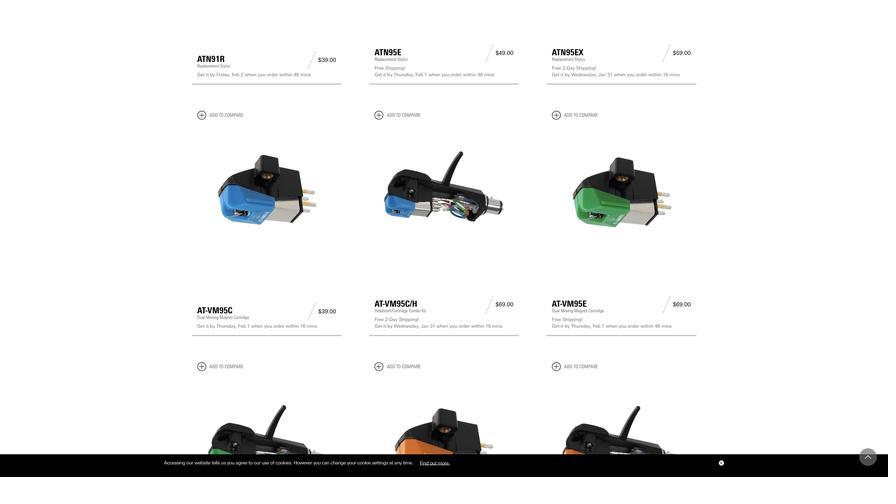 Task type: describe. For each thing, give the bounding box(es) containing it.
2 vertical spatial 2
[[385, 317, 388, 323]]

accessing
[[164, 461, 185, 466]]

to for the at vm95e/h image
[[219, 364, 224, 370]]

1 vertical spatial 2
[[241, 72, 244, 78]]

by down atn95ex replacement stylus
[[565, 72, 570, 78]]

any
[[395, 461, 402, 466]]

moving for vm95e
[[561, 309, 574, 314]]

free down atn95e replacement stylus
[[375, 65, 384, 71]]

1 horizontal spatial day
[[567, 65, 575, 71]]

at- for vm95e
[[552, 299, 563, 309]]

divider line image for at-vm95c
[[306, 303, 319, 321]]

atn95e
[[375, 47, 402, 57]]

find
[[420, 461, 429, 466]]

divider line image for at-vm95c/h
[[484, 296, 496, 314]]

0 horizontal spatial thursday,
[[217, 324, 237, 329]]

change
[[331, 461, 346, 466]]

add to compare for add to compare button related to the at vm95e/h image
[[210, 364, 244, 370]]

it down at-vm95e dual moving magnet cartridge
[[561, 324, 564, 329]]

by down headshell/cartridge
[[388, 324, 393, 329]]

shipping! down atn95ex replacement stylus
[[577, 65, 597, 71]]

cross image
[[720, 463, 723, 465]]

$59.00
[[674, 50, 691, 56]]

0 horizontal spatial 16
[[300, 324, 306, 329]]

replacement for atn95e
[[375, 57, 397, 62]]

compare for the at vm95e/h image
[[225, 364, 244, 370]]

1 vertical spatial wednesday,
[[394, 324, 420, 329]]

stylus for atn95e
[[398, 57, 408, 62]]

get it by friday, feb 2 when you order within 46 mins
[[197, 72, 311, 78]]

compare for at vm95e image
[[580, 112, 599, 118]]

by down at-vm95c dual moving magnet cartridge
[[210, 324, 215, 329]]

cartridge for vm95e
[[589, 309, 604, 314]]

magnet for vm95c
[[220, 315, 233, 321]]

0 horizontal spatial 46
[[294, 72, 299, 78]]

free down at-vm95e dual moving magnet cartridge
[[552, 317, 562, 323]]

add for at vm95c image
[[210, 112, 218, 118]]

it down atn95e replacement stylus
[[384, 72, 386, 78]]

vm95e
[[563, 299, 587, 309]]

however
[[294, 461, 312, 466]]

at- for vm95c/h
[[375, 299, 385, 309]]

time.
[[403, 461, 414, 466]]

by down atn95e replacement stylus
[[388, 72, 393, 78]]

stylus for atn95ex
[[575, 57, 586, 62]]

kit
[[422, 309, 426, 314]]

atn91r replacement stylus
[[197, 54, 230, 69]]

add to compare button for at vm95c/h image
[[375, 111, 421, 120]]

divider line image for atn91r
[[306, 51, 319, 69]]

free down atn95ex replacement stylus
[[552, 65, 562, 71]]

cookies.
[[276, 461, 293, 466]]

combo
[[409, 309, 421, 314]]

2 horizontal spatial 1
[[602, 324, 605, 329]]

to for at vm95en image
[[397, 364, 401, 370]]

1 our from the left
[[187, 461, 193, 466]]

compare for at vm95c image
[[225, 112, 244, 118]]

to for at vm95c image
[[219, 112, 224, 118]]

atn91r
[[197, 54, 225, 64]]

2 horizontal spatial thursday,
[[572, 324, 592, 329]]

$39.00 for at-vm95c
[[319, 309, 336, 315]]

by left friday,
[[210, 72, 215, 78]]

0 horizontal spatial 1
[[247, 324, 250, 329]]

website
[[195, 461, 211, 466]]

add for at vm95en/h image
[[565, 364, 573, 370]]

add to compare button for at vm95e image
[[552, 111, 599, 120]]

at vm95c image
[[197, 125, 336, 264]]

it down headshell/cartridge
[[384, 324, 386, 329]]

agree
[[236, 461, 247, 466]]

it down the "vm95c"
[[206, 324, 209, 329]]

arrow up image
[[866, 455, 872, 461]]

2 horizontal spatial 46
[[656, 324, 661, 329]]

0 vertical spatial -
[[566, 65, 567, 71]]

0 vertical spatial 2
[[563, 65, 566, 71]]

$69.00 for vm95e
[[674, 302, 691, 308]]

get down atn95ex replacement stylus
[[552, 72, 560, 78]]

1 vertical spatial day
[[390, 317, 398, 323]]



Task type: vqa. For each thing, say whether or not it's contained in the screenshot.
NEXT SLIDE 'icon'
no



Task type: locate. For each thing, give the bounding box(es) containing it.
-
[[566, 65, 567, 71], [388, 317, 390, 323]]

$69.00
[[496, 302, 514, 308], [674, 302, 691, 308]]

dual left the "vm95c"
[[197, 315, 205, 321]]

wednesday, down atn95ex replacement stylus
[[572, 72, 598, 78]]

1 vertical spatial moving
[[206, 315, 219, 321]]

vm95c
[[208, 306, 233, 316]]

replacement for atn95ex
[[552, 57, 574, 62]]

atn95e replacement stylus
[[375, 47, 408, 62]]

use
[[262, 461, 269, 466]]

at
[[390, 461, 394, 466]]

0 horizontal spatial moving
[[206, 315, 219, 321]]

moving inside at-vm95e dual moving magnet cartridge
[[561, 309, 574, 314]]

it
[[206, 72, 209, 78], [384, 72, 386, 78], [561, 72, 564, 78], [206, 324, 209, 329], [384, 324, 386, 329], [561, 324, 564, 329]]

1 horizontal spatial free 2 -day shipping! get it by wednesday, jan 31 when you order within 16 mins
[[552, 65, 680, 78]]

get down at-vm95e dual moving magnet cartridge
[[552, 324, 560, 329]]

cartridge
[[589, 309, 604, 314], [234, 315, 249, 321]]

stylus for atn91r
[[220, 63, 230, 69]]

0 vertical spatial 31
[[608, 72, 613, 78]]

2 horizontal spatial stylus
[[575, 57, 586, 62]]

magnet inside at-vm95e dual moving magnet cartridge
[[575, 309, 588, 314]]

of
[[270, 461, 275, 466]]

to for at vm95c/h image
[[397, 112, 401, 118]]

moving inside at-vm95c dual moving magnet cartridge
[[206, 315, 219, 321]]

compare for at vm95c/h image
[[402, 112, 421, 118]]

thursday, down at-vm95e dual moving magnet cartridge
[[572, 324, 592, 329]]

settings
[[372, 461, 388, 466]]

0 horizontal spatial replacement
[[197, 63, 219, 69]]

0 horizontal spatial -
[[388, 317, 390, 323]]

get
[[197, 72, 205, 78], [375, 72, 382, 78], [552, 72, 560, 78], [197, 324, 205, 329], [375, 324, 382, 329], [552, 324, 560, 329]]

dual inside at-vm95e dual moving magnet cartridge
[[552, 309, 560, 314]]

0 horizontal spatial 31
[[430, 324, 436, 329]]

add to compare button for at vm95en/h image
[[552, 363, 599, 372]]

2 down headshell/cartridge
[[385, 317, 388, 323]]

1 vertical spatial free 2 -day shipping! get it by wednesday, jan 31 when you order within 16 mins
[[375, 317, 503, 329]]

at vm95c/h image
[[375, 125, 514, 264]]

dual for at-vm95c
[[197, 315, 205, 321]]

add to compare
[[210, 112, 244, 118], [387, 112, 421, 118], [565, 112, 599, 118], [210, 364, 244, 370], [387, 364, 421, 370], [565, 364, 599, 370]]

at vm95en image
[[375, 377, 514, 478]]

our left website
[[187, 461, 193, 466]]

headshell/cartridge
[[375, 309, 408, 314]]

magnet inside at-vm95c dual moving magnet cartridge
[[220, 315, 233, 321]]

more.
[[438, 461, 450, 466]]

to
[[219, 112, 224, 118], [397, 112, 401, 118], [574, 112, 579, 118], [219, 364, 224, 370], [397, 364, 401, 370], [574, 364, 579, 370], [249, 461, 253, 466]]

at- inside at-vm95c dual moving magnet cartridge
[[197, 306, 208, 316]]

31
[[608, 72, 613, 78], [430, 324, 436, 329]]

replacement inside atn91r replacement stylus
[[197, 63, 219, 69]]

1 vertical spatial 31
[[430, 324, 436, 329]]

1 horizontal spatial moving
[[561, 309, 574, 314]]

1 vertical spatial dual
[[197, 315, 205, 321]]

shipping! down atn95e replacement stylus
[[385, 65, 406, 71]]

2 $69.00 from the left
[[674, 302, 691, 308]]

0 horizontal spatial our
[[187, 461, 193, 466]]

at vm95e/h image
[[197, 377, 336, 478]]

add to compare for add to compare button associated with at vm95c image
[[210, 112, 244, 118]]

to for at vm95en/h image
[[574, 364, 579, 370]]

0 vertical spatial day
[[567, 65, 575, 71]]

0 horizontal spatial dual
[[197, 315, 205, 321]]

add to compare button
[[197, 111, 244, 120], [375, 111, 421, 120], [552, 111, 599, 120], [197, 363, 244, 372], [375, 363, 421, 372], [552, 363, 599, 372]]

1 horizontal spatial 46
[[478, 72, 483, 78]]

add to compare for add to compare button related to at vm95en/h image
[[565, 364, 599, 370]]

1 horizontal spatial $69.00
[[674, 302, 691, 308]]

$49.00
[[496, 50, 514, 56]]

2 our from the left
[[254, 461, 261, 466]]

add for at vm95e image
[[565, 112, 573, 118]]

0 vertical spatial cartridge
[[589, 309, 604, 314]]

2 right friday,
[[241, 72, 244, 78]]

1 vertical spatial magnet
[[220, 315, 233, 321]]

0 vertical spatial dual
[[552, 309, 560, 314]]

replacement
[[375, 57, 397, 62], [552, 57, 574, 62], [197, 63, 219, 69]]

thursday, down at-vm95c dual moving magnet cartridge
[[217, 324, 237, 329]]

add
[[210, 112, 218, 118], [387, 112, 395, 118], [565, 112, 573, 118], [210, 364, 218, 370], [387, 364, 395, 370], [565, 364, 573, 370]]

free
[[375, 65, 384, 71], [552, 65, 562, 71], [375, 317, 384, 323], [552, 317, 562, 323]]

divider line image for atn95e
[[484, 44, 496, 62]]

1 $69.00 from the left
[[496, 302, 514, 308]]

add to compare button for at vm95c image
[[197, 111, 244, 120]]

$39.00 for atn91r
[[319, 57, 336, 63]]

at- inside at-vm95c/h headshell/cartridge combo kit
[[375, 299, 385, 309]]

0 vertical spatial magnet
[[575, 309, 588, 314]]

1 horizontal spatial magnet
[[575, 309, 588, 314]]

0 horizontal spatial cartridge
[[234, 315, 249, 321]]

your
[[347, 461, 356, 466]]

order
[[267, 72, 278, 78], [451, 72, 462, 78], [637, 72, 648, 78], [273, 324, 285, 329], [459, 324, 470, 329], [629, 324, 640, 329]]

1 horizontal spatial wednesday,
[[572, 72, 598, 78]]

0 vertical spatial free 2 -day shipping! get it by wednesday, jan 31 when you order within 16 mins
[[552, 65, 680, 78]]

free 2 -day shipping! get it by wednesday, jan 31 when you order within 16 mins
[[552, 65, 680, 78], [375, 317, 503, 329]]

2
[[563, 65, 566, 71], [241, 72, 244, 78], [385, 317, 388, 323]]

mins
[[301, 72, 311, 78], [485, 72, 495, 78], [670, 72, 680, 78], [307, 324, 317, 329], [493, 324, 503, 329], [662, 324, 672, 329]]

1 horizontal spatial 1
[[425, 72, 428, 78]]

when
[[245, 72, 257, 78], [429, 72, 441, 78], [614, 72, 626, 78], [251, 324, 263, 329], [437, 324, 449, 329], [606, 324, 618, 329]]

replacement for atn91r
[[197, 63, 219, 69]]

1 vertical spatial jan
[[421, 324, 429, 329]]

0 horizontal spatial free shipping! get it by thursday, feb 1 when you order within 46 mins
[[375, 65, 495, 78]]

1 horizontal spatial 31
[[608, 72, 613, 78]]

divider line image for atn95ex
[[661, 44, 674, 62]]

thursday,
[[394, 72, 415, 78], [217, 324, 237, 329], [572, 324, 592, 329]]

1 vertical spatial -
[[388, 317, 390, 323]]

moving for vm95c
[[206, 315, 219, 321]]

0 vertical spatial free shipping! get it by thursday, feb 1 when you order within 46 mins
[[375, 65, 495, 78]]

add to compare for add to compare button for at vm95c/h image
[[387, 112, 421, 118]]

0 horizontal spatial free 2 -day shipping! get it by wednesday, jan 31 when you order within 16 mins
[[375, 317, 503, 329]]

get down atn95e replacement stylus
[[375, 72, 382, 78]]

by down at-vm95e dual moving magnet cartridge
[[565, 324, 570, 329]]

free shipping! get it by thursday, feb 1 when you order within 46 mins
[[375, 65, 495, 78], [552, 317, 672, 329]]

add for at vm95en image
[[387, 364, 395, 370]]

replacement inside atn95e replacement stylus
[[375, 57, 397, 62]]

0 horizontal spatial at-
[[197, 306, 208, 316]]

get down at-vm95c dual moving magnet cartridge
[[197, 324, 205, 329]]

cartridge right the vm95e on the right
[[589, 309, 604, 314]]

tells
[[212, 461, 220, 466]]

0 horizontal spatial stylus
[[220, 63, 230, 69]]

1
[[425, 72, 428, 78], [247, 324, 250, 329], [602, 324, 605, 329]]

atn95ex replacement stylus
[[552, 47, 586, 62]]

cartridge for vm95c
[[234, 315, 249, 321]]

0 horizontal spatial day
[[390, 317, 398, 323]]

divider line image for at-vm95e
[[661, 296, 674, 314]]

0 vertical spatial wednesday,
[[572, 72, 598, 78]]

stylus inside atn95e replacement stylus
[[398, 57, 408, 62]]

get it by thursday, feb 1 when you order within 16 mins
[[197, 324, 317, 329]]

stylus inside atn95ex replacement stylus
[[575, 57, 586, 62]]

at-vm95c/h headshell/cartridge combo kit
[[375, 299, 426, 314]]

magnet for vm95e
[[575, 309, 588, 314]]

1 horizontal spatial thursday,
[[394, 72, 415, 78]]

thursday, down atn95e replacement stylus
[[394, 72, 415, 78]]

dual inside at-vm95c dual moving magnet cartridge
[[197, 315, 205, 321]]

our
[[187, 461, 193, 466], [254, 461, 261, 466]]

feb
[[232, 72, 240, 78], [416, 72, 424, 78], [238, 324, 246, 329], [593, 324, 601, 329]]

2 horizontal spatial at-
[[552, 299, 563, 309]]

out
[[430, 461, 437, 466]]

2 $39.00 from the top
[[319, 309, 336, 315]]

moving
[[561, 309, 574, 314], [206, 315, 219, 321]]

46
[[294, 72, 299, 78], [478, 72, 483, 78], [656, 324, 661, 329]]

it down atn95ex replacement stylus
[[561, 72, 564, 78]]

1 horizontal spatial at-
[[375, 299, 385, 309]]

wednesday, down 'combo'
[[394, 324, 420, 329]]

0 horizontal spatial jan
[[421, 324, 429, 329]]

can
[[322, 461, 330, 466]]

1 horizontal spatial stylus
[[398, 57, 408, 62]]

1 horizontal spatial cartridge
[[589, 309, 604, 314]]

at-vm95e dual moving magnet cartridge
[[552, 299, 604, 314]]

magnet
[[575, 309, 588, 314], [220, 315, 233, 321]]

add to compare button for the at vm95e/h image
[[197, 363, 244, 372]]

- down atn95ex replacement stylus
[[566, 65, 567, 71]]

stylus inside atn91r replacement stylus
[[220, 63, 230, 69]]

at-
[[375, 299, 385, 309], [552, 299, 563, 309], [197, 306, 208, 316]]

jan
[[599, 72, 607, 78], [421, 324, 429, 329]]

dual
[[552, 309, 560, 314], [197, 315, 205, 321]]

0 vertical spatial jan
[[599, 72, 607, 78]]

add for the at vm95e/h image
[[210, 364, 218, 370]]

1 horizontal spatial replacement
[[375, 57, 397, 62]]

replacement inside atn95ex replacement stylus
[[552, 57, 574, 62]]

0 horizontal spatial wednesday,
[[394, 324, 420, 329]]

stylus
[[398, 57, 408, 62], [575, 57, 586, 62], [220, 63, 230, 69]]

1 horizontal spatial -
[[566, 65, 567, 71]]

1 $39.00 from the top
[[319, 57, 336, 63]]

our left "use"
[[254, 461, 261, 466]]

us
[[221, 461, 226, 466]]

compare for at vm95en/h image
[[580, 364, 599, 370]]

cartridge inside at-vm95c dual moving magnet cartridge
[[234, 315, 249, 321]]

add to compare for add to compare button related to at vm95e image
[[565, 112, 599, 118]]

$69.00 for vm95c/h
[[496, 302, 514, 308]]

get down headshell/cartridge
[[375, 324, 382, 329]]

day
[[567, 65, 575, 71], [390, 317, 398, 323]]

add to compare button for at vm95en image
[[375, 363, 421, 372]]

find out more. link
[[415, 458, 455, 469]]

day down atn95ex replacement stylus
[[567, 65, 575, 71]]

1 vertical spatial $39.00
[[319, 309, 336, 315]]

within
[[280, 72, 293, 78], [463, 72, 477, 78], [649, 72, 662, 78], [286, 324, 299, 329], [472, 324, 485, 329], [641, 324, 654, 329]]

0 vertical spatial moving
[[561, 309, 574, 314]]

at- for vm95c
[[197, 306, 208, 316]]

divider line image
[[484, 44, 496, 62], [661, 44, 674, 62], [306, 51, 319, 69], [484, 296, 496, 314], [661, 296, 674, 314], [306, 303, 319, 321]]

at vm95en/h image
[[552, 377, 691, 478]]

compare for at vm95en image
[[402, 364, 421, 370]]

1 horizontal spatial our
[[254, 461, 261, 466]]

compare
[[225, 112, 244, 118], [402, 112, 421, 118], [580, 112, 599, 118], [225, 364, 244, 370], [402, 364, 421, 370], [580, 364, 599, 370]]

accessing our website tells us you agree to our use of cookies. however you can change your cookie settings at any time.
[[164, 461, 415, 466]]

2 horizontal spatial 2
[[563, 65, 566, 71]]

1 horizontal spatial free shipping! get it by thursday, feb 1 when you order within 46 mins
[[552, 317, 672, 329]]

$39.00
[[319, 57, 336, 63], [319, 309, 336, 315]]

day down headshell/cartridge
[[390, 317, 398, 323]]

cartridge up get it by thursday, feb 1 when you order within 16 mins
[[234, 315, 249, 321]]

to for at vm95e image
[[574, 112, 579, 118]]

1 horizontal spatial 2
[[385, 317, 388, 323]]

1 horizontal spatial 16
[[486, 324, 491, 329]]

add for at vm95c/h image
[[387, 112, 395, 118]]

shipping! down at-vm95e dual moving magnet cartridge
[[563, 317, 583, 323]]

at- inside at-vm95e dual moving magnet cartridge
[[552, 299, 563, 309]]

at-vm95c dual moving magnet cartridge
[[197, 306, 249, 321]]

you
[[258, 72, 266, 78], [442, 72, 450, 78], [628, 72, 635, 78], [264, 324, 272, 329], [450, 324, 458, 329], [619, 324, 627, 329], [227, 461, 235, 466], [313, 461, 321, 466]]

free down headshell/cartridge
[[375, 317, 384, 323]]

get down atn91r replacement stylus
[[197, 72, 205, 78]]

16
[[664, 72, 669, 78], [300, 324, 306, 329], [486, 324, 491, 329]]

shipping! down 'combo'
[[399, 317, 419, 323]]

2 horizontal spatial 16
[[664, 72, 669, 78]]

0 horizontal spatial 2
[[241, 72, 244, 78]]

cartridge inside at-vm95e dual moving magnet cartridge
[[589, 309, 604, 314]]

0 vertical spatial $39.00
[[319, 57, 336, 63]]

it down atn91r replacement stylus
[[206, 72, 209, 78]]

dual left the vm95e on the right
[[552, 309, 560, 314]]

find out more.
[[420, 461, 450, 466]]

at vm95e image
[[552, 125, 691, 264]]

add to compare for add to compare button associated with at vm95en image
[[387, 364, 421, 370]]

wednesday,
[[572, 72, 598, 78], [394, 324, 420, 329]]

0 horizontal spatial magnet
[[220, 315, 233, 321]]

vm95c/h
[[385, 299, 418, 309]]

1 horizontal spatial jan
[[599, 72, 607, 78]]

2 horizontal spatial replacement
[[552, 57, 574, 62]]

1 vertical spatial cartridge
[[234, 315, 249, 321]]

friday,
[[217, 72, 231, 78]]

cookie
[[358, 461, 371, 466]]

atn95ex
[[552, 47, 584, 57]]

- down headshell/cartridge
[[388, 317, 390, 323]]

dual for at-vm95e
[[552, 309, 560, 314]]

by
[[210, 72, 215, 78], [388, 72, 393, 78], [565, 72, 570, 78], [210, 324, 215, 329], [388, 324, 393, 329], [565, 324, 570, 329]]

1 horizontal spatial dual
[[552, 309, 560, 314]]

0 horizontal spatial $69.00
[[496, 302, 514, 308]]

2 down atn95ex replacement stylus
[[563, 65, 566, 71]]

1 vertical spatial free shipping! get it by thursday, feb 1 when you order within 46 mins
[[552, 317, 672, 329]]

shipping!
[[385, 65, 406, 71], [577, 65, 597, 71], [399, 317, 419, 323], [563, 317, 583, 323]]



